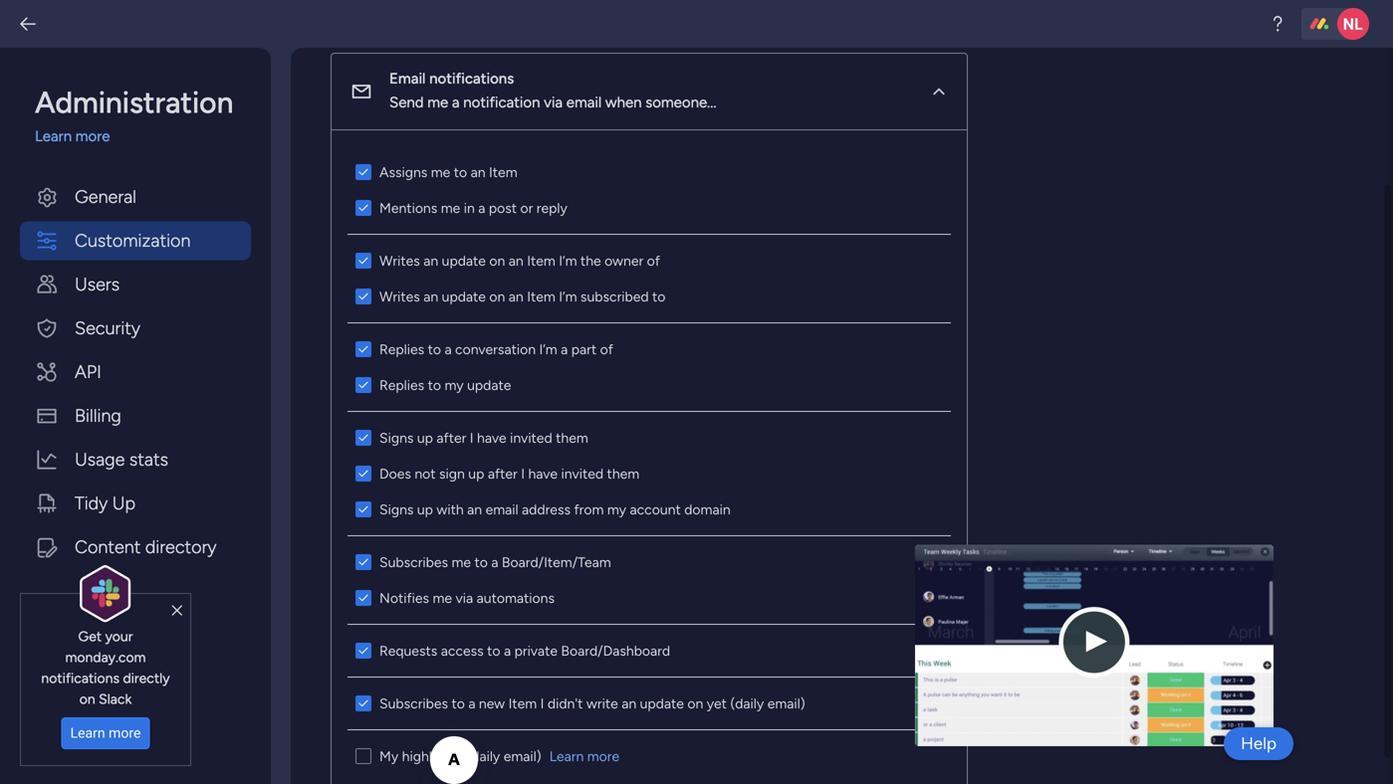 Task type: vqa. For each thing, say whether or not it's contained in the screenshot.
the bottommost the up
yes



Task type: describe. For each thing, give the bounding box(es) containing it.
to down replies to a conversation i'm a part of
[[428, 377, 441, 394]]

board/item/team
[[502, 554, 611, 571]]

1 vertical spatial them
[[607, 465, 640, 482]]

billing button
[[20, 397, 251, 436]]

on up "writes an update on an item i'm subscribed to"
[[489, 252, 505, 269]]

someone...
[[646, 94, 716, 111]]

2 vertical spatial i'm
[[539, 341, 557, 358]]

help
[[1241, 734, 1277, 754]]

get your monday.com notifications directly on slack
[[41, 628, 170, 708]]

sign
[[439, 465, 465, 482]]

content directory button
[[20, 528, 251, 567]]

item right new
[[508, 695, 537, 712]]

board/dashboard
[[561, 643, 670, 660]]

writes an update on an item i'm subscribed to
[[379, 288, 666, 305]]

1 vertical spatial learn more
[[549, 748, 620, 765]]

learn inside button
[[70, 726, 105, 742]]

my
[[379, 748, 399, 765]]

update up conversation
[[442, 288, 486, 305]]

replies to my update
[[379, 377, 511, 394]]

via inside region
[[456, 590, 473, 607]]

replies for replies to my update
[[379, 377, 424, 394]]

1 vertical spatial invited
[[561, 465, 604, 482]]

0 vertical spatial (daily
[[730, 695, 764, 712]]

notifications inside email notifications send me a notification via email when someone...
[[429, 70, 514, 88]]

1 horizontal spatial after
[[488, 465, 518, 482]]

up for after
[[417, 430, 433, 447]]

part
[[571, 341, 597, 358]]

billing
[[75, 405, 121, 427]]

an right write
[[622, 695, 636, 712]]

update down conversation
[[467, 377, 511, 394]]

to up the in
[[454, 164, 467, 181]]

1 vertical spatial email
[[486, 501, 518, 518]]

help button
[[1224, 728, 1294, 761]]

notifies me via automations
[[379, 590, 555, 607]]

via inside email notifications send me a notification via email when someone...
[[544, 94, 563, 111]]

1 vertical spatial have
[[528, 465, 558, 482]]

usage stats
[[75, 449, 168, 471]]

0 vertical spatial after
[[437, 430, 466, 447]]

learn more link inside region
[[549, 747, 620, 767]]

more inside administration learn more
[[75, 127, 110, 145]]

requests access to a private board/dashboard
[[379, 643, 670, 660]]

customization
[[75, 230, 191, 251]]

replies for replies to a conversation i'm a part of
[[379, 341, 424, 358]]

a right the in
[[478, 200, 485, 216]]

a up "replies to my update" at the left
[[445, 341, 452, 358]]

write
[[586, 695, 618, 712]]

in
[[464, 200, 475, 216]]

item up post
[[489, 164, 517, 181]]

from
[[574, 501, 604, 518]]

post
[[489, 200, 517, 216]]

when
[[605, 94, 642, 111]]

subscribes for subscribes me to a board/item/team
[[379, 554, 448, 571]]

api
[[75, 361, 102, 383]]

learn inside administration learn more
[[35, 127, 72, 145]]

automations
[[477, 590, 555, 607]]

to right access
[[487, 643, 500, 660]]

up for with
[[417, 501, 433, 518]]

content
[[75, 537, 141, 558]]

subscribes to a new item i didn't write an update on yet (daily email)
[[379, 695, 805, 712]]

learn more button
[[61, 718, 150, 750]]

i for up
[[521, 465, 525, 482]]

usage
[[75, 449, 125, 471]]

directory
[[145, 537, 217, 558]]

stats
[[129, 449, 168, 471]]

an up mentions me in a post or reply
[[471, 164, 486, 181]]

usage stats button
[[20, 441, 251, 479]]

requests
[[379, 643, 437, 660]]

notifications inside get your monday.com notifications directly on slack
[[41, 670, 119, 687]]

help image
[[1268, 14, 1288, 34]]

administration
[[35, 85, 233, 120]]

dapulse x slim image
[[172, 602, 182, 620]]

not
[[415, 465, 436, 482]]

0 vertical spatial have
[[477, 430, 506, 447]]

a left new
[[468, 695, 475, 712]]

api button
[[20, 353, 251, 392]]

does
[[379, 465, 411, 482]]

to up notifies me via automations
[[475, 554, 488, 571]]

me for subscribes
[[452, 554, 471, 571]]

get
[[78, 628, 102, 645]]

dapulse x slim image
[[1244, 560, 1258, 579]]

2 vertical spatial more
[[587, 748, 620, 765]]

a inside email notifications send me a notification via email when someone...
[[452, 94, 460, 111]]

subscribes for subscribes to a new item i didn't write an update on yet (daily email)
[[379, 695, 448, 712]]

an right with
[[467, 501, 482, 518]]

0 vertical spatial i
[[470, 430, 474, 447]]

2 vertical spatial learn
[[549, 748, 584, 765]]

0 vertical spatial my
[[445, 377, 464, 394]]



Task type: locate. For each thing, give the bounding box(es) containing it.
item up "writes an update on an item i'm subscribed to"
[[527, 252, 555, 269]]

invited
[[510, 430, 552, 447], [561, 465, 604, 482]]

have up address
[[528, 465, 558, 482]]

conversation
[[455, 341, 536, 358]]

have up does not sign up after i have invited them
[[477, 430, 506, 447]]

didn't
[[548, 695, 583, 712]]

invited up from
[[561, 465, 604, 482]]

1 vertical spatial via
[[456, 590, 473, 607]]

0 horizontal spatial have
[[477, 430, 506, 447]]

signs up after i have invited them
[[379, 430, 588, 447]]

my down conversation
[[445, 377, 464, 394]]

learn more down "slack"
[[70, 726, 141, 742]]

1 vertical spatial subscribes
[[379, 695, 448, 712]]

my right from
[[607, 501, 626, 518]]

notifications up notification
[[429, 70, 514, 88]]

i'm left part
[[539, 341, 557, 358]]

email
[[566, 94, 602, 111], [486, 501, 518, 518]]

learn more down subscribes to a new item i didn't write an update on yet (daily email)
[[549, 748, 620, 765]]

replies to a conversation i'm a part of
[[379, 341, 613, 358]]

with
[[437, 501, 464, 518]]

0 horizontal spatial of
[[600, 341, 613, 358]]

address
[[522, 501, 571, 518]]

signs
[[379, 430, 414, 447], [379, 501, 414, 518]]

mentions
[[379, 200, 437, 216]]

0 vertical spatial them
[[556, 430, 588, 447]]

security button
[[20, 309, 251, 348]]

me right notifies
[[433, 590, 452, 607]]

new
[[479, 695, 505, 712]]

0 vertical spatial email)
[[767, 695, 805, 712]]

private
[[514, 643, 558, 660]]

them
[[556, 430, 588, 447], [607, 465, 640, 482]]

1 horizontal spatial invited
[[561, 465, 604, 482]]

up right the sign
[[468, 465, 484, 482]]

subscribes me to a board/item/team
[[379, 554, 611, 571]]

highlights
[[402, 748, 463, 765]]

2 writes from the top
[[379, 288, 420, 305]]

notifications
[[429, 70, 514, 88], [41, 670, 119, 687]]

tidy
[[75, 493, 108, 514]]

of right part
[[600, 341, 613, 358]]

a left notification
[[452, 94, 460, 111]]

email)
[[767, 695, 805, 712], [504, 748, 541, 765]]

subscribed
[[580, 288, 649, 305]]

0 horizontal spatial my
[[445, 377, 464, 394]]

email left when
[[566, 94, 602, 111]]

update
[[442, 252, 486, 269], [442, 288, 486, 305], [467, 377, 511, 394], [640, 695, 684, 712]]

learn more inside button
[[70, 726, 141, 742]]

learn more link down subscribes to a new item i didn't write an update on yet (daily email)
[[549, 747, 620, 767]]

1 horizontal spatial notifications
[[429, 70, 514, 88]]

i up does not sign up after i have invited them
[[470, 430, 474, 447]]

up up not
[[417, 430, 433, 447]]

signs up with an email address from my account domain
[[379, 501, 731, 518]]

(daily right highlights
[[466, 748, 500, 765]]

0 vertical spatial email
[[566, 94, 602, 111]]

2 vertical spatial i
[[540, 695, 544, 712]]

i'm
[[559, 252, 577, 269], [559, 288, 577, 305], [539, 341, 557, 358]]

learn down "slack"
[[70, 726, 105, 742]]

i
[[470, 430, 474, 447], [521, 465, 525, 482], [540, 695, 544, 712]]

1 vertical spatial writes
[[379, 288, 420, 305]]

more
[[75, 127, 110, 145], [109, 726, 141, 742], [587, 748, 620, 765]]

1 vertical spatial notifications
[[41, 670, 119, 687]]

invited up does not sign up after i have invited them
[[510, 430, 552, 447]]

0 vertical spatial writes
[[379, 252, 420, 269]]

i'm left the
[[559, 252, 577, 269]]

me up notifies me via automations
[[452, 554, 471, 571]]

0 vertical spatial invited
[[510, 430, 552, 447]]

an
[[471, 164, 486, 181], [423, 252, 438, 269], [509, 252, 524, 269], [423, 288, 438, 305], [509, 288, 524, 305], [467, 501, 482, 518], [622, 695, 636, 712]]

0 vertical spatial learn more
[[70, 726, 141, 742]]

0 vertical spatial up
[[417, 430, 433, 447]]

up left with
[[417, 501, 433, 518]]

1 horizontal spatial of
[[647, 252, 660, 269]]

on
[[489, 252, 505, 269], [489, 288, 505, 305], [79, 691, 95, 708], [687, 695, 703, 712]]

replies up "replies to my update" at the left
[[379, 341, 424, 358]]

to left new
[[452, 695, 465, 712]]

signs up does
[[379, 430, 414, 447]]

after down signs up after i have invited them
[[488, 465, 518, 482]]

i left 'didn't'
[[540, 695, 544, 712]]

1 horizontal spatial them
[[607, 465, 640, 482]]

1 vertical spatial signs
[[379, 501, 414, 518]]

0 vertical spatial signs
[[379, 430, 414, 447]]

1 horizontal spatial learn more link
[[549, 747, 620, 767]]

a up automations at the bottom left of the page
[[491, 554, 498, 571]]

or
[[520, 200, 533, 216]]

1 vertical spatial email)
[[504, 748, 541, 765]]

0 horizontal spatial learn more link
[[35, 125, 251, 148]]

users button
[[20, 265, 251, 304]]

learn more link
[[35, 125, 251, 148], [549, 747, 620, 767]]

send
[[389, 94, 424, 111]]

1 vertical spatial my
[[607, 501, 626, 518]]

to up "replies to my update" at the left
[[428, 341, 441, 358]]

notifies
[[379, 590, 429, 607]]

me inside email notifications send me a notification via email when someone...
[[427, 94, 448, 111]]

me for assigns
[[431, 164, 450, 181]]

0 vertical spatial learn more link
[[35, 125, 251, 148]]

more down write
[[587, 748, 620, 765]]

learn more
[[70, 726, 141, 742], [549, 748, 620, 765]]

update down the in
[[442, 252, 486, 269]]

learn
[[35, 127, 72, 145], [70, 726, 105, 742], [549, 748, 584, 765]]

after
[[437, 430, 466, 447], [488, 465, 518, 482]]

email) down new
[[504, 748, 541, 765]]

via down subscribes me to a board/item/team
[[456, 590, 473, 607]]

noah lott image
[[1337, 8, 1369, 40]]

email inside email notifications send me a notification via email when someone...
[[566, 94, 602, 111]]

my highlights (daily email)
[[379, 748, 541, 765]]

1 vertical spatial learn more link
[[549, 747, 620, 767]]

access
[[441, 643, 484, 660]]

your
[[105, 628, 133, 645]]

1 vertical spatial i'm
[[559, 288, 577, 305]]

writes
[[379, 252, 420, 269], [379, 288, 420, 305]]

0 vertical spatial learn
[[35, 127, 72, 145]]

0 horizontal spatial email)
[[504, 748, 541, 765]]

my
[[445, 377, 464, 394], [607, 501, 626, 518]]

domain
[[684, 501, 731, 518]]

0 horizontal spatial notifications
[[41, 670, 119, 687]]

1 vertical spatial i
[[521, 465, 525, 482]]

account
[[630, 501, 681, 518]]

me right assigns
[[431, 164, 450, 181]]

subscribes
[[379, 554, 448, 571], [379, 695, 448, 712]]

1 subscribes from the top
[[379, 554, 448, 571]]

tidy up
[[75, 493, 136, 514]]

item
[[489, 164, 517, 181], [527, 252, 555, 269], [527, 288, 555, 305], [508, 695, 537, 712]]

1 horizontal spatial (daily
[[730, 695, 764, 712]]

0 horizontal spatial after
[[437, 430, 466, 447]]

0 vertical spatial i'm
[[559, 252, 577, 269]]

0 vertical spatial via
[[544, 94, 563, 111]]

email down does not sign up after i have invited them
[[486, 501, 518, 518]]

1 horizontal spatial email)
[[767, 695, 805, 712]]

a left private
[[504, 643, 511, 660]]

2 replies from the top
[[379, 377, 424, 394]]

1 horizontal spatial have
[[528, 465, 558, 482]]

0 horizontal spatial them
[[556, 430, 588, 447]]

assigns me to an item
[[379, 164, 517, 181]]

1 vertical spatial (daily
[[466, 748, 500, 765]]

item down writes an update on an item i'm the owner of
[[527, 288, 555, 305]]

(daily right yet on the bottom of page
[[730, 695, 764, 712]]

me for notifies
[[433, 590, 452, 607]]

learn down administration
[[35, 127, 72, 145]]

administration learn more
[[35, 85, 233, 145]]

1 vertical spatial after
[[488, 465, 518, 482]]

signs down does
[[379, 501, 414, 518]]

learn more link down administration
[[35, 125, 251, 148]]

1 vertical spatial of
[[600, 341, 613, 358]]

1 signs from the top
[[379, 430, 414, 447]]

an up "writes an update on an item i'm subscribed to"
[[509, 252, 524, 269]]

general
[[75, 186, 136, 208]]

2 horizontal spatial i
[[540, 695, 544, 712]]

update left yet on the bottom of page
[[640, 695, 684, 712]]

them up account at left bottom
[[607, 465, 640, 482]]

customization button
[[20, 222, 251, 260]]

on left yet on the bottom of page
[[687, 695, 703, 712]]

1 horizontal spatial my
[[607, 501, 626, 518]]

more down "slack"
[[109, 726, 141, 742]]

on left "slack"
[[79, 691, 95, 708]]

region
[[332, 130, 967, 785]]

1 vertical spatial up
[[468, 465, 484, 482]]

i up address
[[521, 465, 525, 482]]

email notifications send me a notification via email when someone...
[[389, 70, 716, 111]]

writes for writes an update on an item i'm subscribed to
[[379, 288, 420, 305]]

subscribes down requests
[[379, 695, 448, 712]]

1 horizontal spatial via
[[544, 94, 563, 111]]

owner
[[605, 252, 644, 269]]

0 vertical spatial replies
[[379, 341, 424, 358]]

back to workspace image
[[18, 14, 38, 34]]

i for new
[[540, 695, 544, 712]]

via right notification
[[544, 94, 563, 111]]

general button
[[20, 178, 251, 217]]

reply
[[537, 200, 567, 216]]

slack
[[99, 691, 132, 708]]

0 horizontal spatial email
[[486, 501, 518, 518]]

to right 'subscribed'
[[652, 288, 666, 305]]

writes an update on an item i'm the owner of
[[379, 252, 660, 269]]

on down writes an update on an item i'm the owner of
[[489, 288, 505, 305]]

users
[[75, 274, 120, 295]]

1 horizontal spatial learn more
[[549, 748, 620, 765]]

replies up does
[[379, 377, 424, 394]]

0 horizontal spatial via
[[456, 590, 473, 607]]

after up the sign
[[437, 430, 466, 447]]

2 subscribes from the top
[[379, 695, 448, 712]]

replies
[[379, 341, 424, 358], [379, 377, 424, 394]]

an down the mentions
[[423, 252, 438, 269]]

more inside button
[[109, 726, 141, 742]]

learn down 'didn't'
[[549, 748, 584, 765]]

0 vertical spatial notifications
[[429, 70, 514, 88]]

directly
[[123, 670, 170, 687]]

me right 'send'
[[427, 94, 448, 111]]

email) right yet on the bottom of page
[[767, 695, 805, 712]]

1 horizontal spatial email
[[566, 94, 602, 111]]

0 horizontal spatial (daily
[[466, 748, 500, 765]]

an down writes an update on an item i'm the owner of
[[509, 288, 524, 305]]

yet
[[707, 695, 727, 712]]

2 signs from the top
[[379, 501, 414, 518]]

security
[[75, 318, 140, 339]]

a
[[452, 94, 460, 111], [478, 200, 485, 216], [445, 341, 452, 358], [561, 341, 568, 358], [491, 554, 498, 571], [504, 643, 511, 660], [468, 695, 475, 712]]

notifications down monday.com
[[41, 670, 119, 687]]

i'm left 'subscribed'
[[559, 288, 577, 305]]

1 horizontal spatial i
[[521, 465, 525, 482]]

0 horizontal spatial learn more
[[70, 726, 141, 742]]

tidy up button
[[20, 484, 251, 523]]

a left part
[[561, 341, 568, 358]]

an up replies to a conversation i'm a part of
[[423, 288, 438, 305]]

of right owner
[[647, 252, 660, 269]]

of
[[647, 252, 660, 269], [600, 341, 613, 358]]

1 vertical spatial replies
[[379, 377, 424, 394]]

signs for signs up after i have invited them
[[379, 430, 414, 447]]

them up does not sign up after i have invited them
[[556, 430, 588, 447]]

1 replies from the top
[[379, 341, 424, 358]]

me for mentions
[[441, 200, 460, 216]]

subscribes up notifies
[[379, 554, 448, 571]]

0 vertical spatial more
[[75, 127, 110, 145]]

2 vertical spatial up
[[417, 501, 433, 518]]

the
[[580, 252, 601, 269]]

email
[[389, 70, 426, 88]]

writes for writes an update on an item i'm the owner of
[[379, 252, 420, 269]]

mentions me in a post or reply
[[379, 200, 567, 216]]

via
[[544, 94, 563, 111], [456, 590, 473, 607]]

1 vertical spatial learn
[[70, 726, 105, 742]]

i'm for the
[[559, 252, 577, 269]]

does not sign up after i have invited them
[[379, 465, 640, 482]]

monday.com
[[65, 649, 146, 666]]

me left the in
[[441, 200, 460, 216]]

notification
[[463, 94, 540, 111]]

0 horizontal spatial invited
[[510, 430, 552, 447]]

0 vertical spatial subscribes
[[379, 554, 448, 571]]

more down administration
[[75, 127, 110, 145]]

region containing assigns me to an item
[[332, 130, 967, 785]]

up
[[112, 493, 136, 514]]

on inside get your monday.com notifications directly on slack
[[79, 691, 95, 708]]

1 writes from the top
[[379, 252, 420, 269]]

to
[[454, 164, 467, 181], [652, 288, 666, 305], [428, 341, 441, 358], [428, 377, 441, 394], [475, 554, 488, 571], [487, 643, 500, 660], [452, 695, 465, 712]]

signs for signs up with an email address from my account domain
[[379, 501, 414, 518]]

assigns
[[379, 164, 428, 181]]

0 horizontal spatial i
[[470, 430, 474, 447]]

1 vertical spatial more
[[109, 726, 141, 742]]

content directory
[[75, 537, 217, 558]]

i'm for subscribed
[[559, 288, 577, 305]]

0 vertical spatial of
[[647, 252, 660, 269]]



